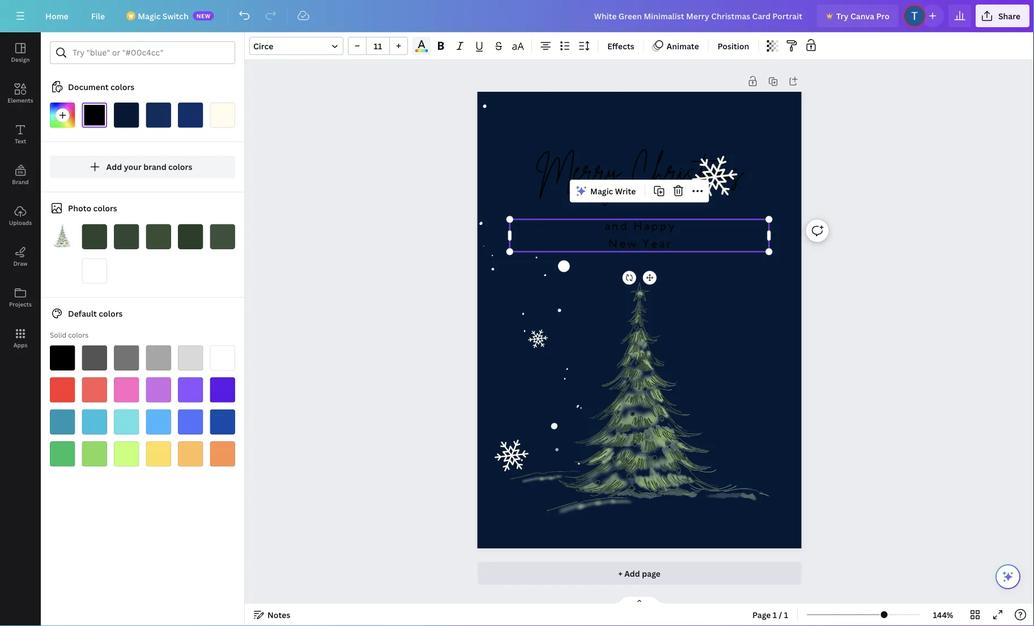 Task type: locate. For each thing, give the bounding box(es) containing it.
1 horizontal spatial add
[[625, 568, 640, 579]]

brand
[[144, 162, 166, 172]]

#092f6e image
[[178, 103, 203, 128], [178, 103, 203, 128]]

aqua blue #0cc0df image
[[82, 410, 107, 435]]

#ffffff image
[[82, 259, 107, 284], [82, 259, 107, 284]]

grass green #7ed957 image
[[82, 442, 107, 467], [82, 442, 107, 467]]

and
[[605, 218, 629, 235]]

0 horizontal spatial add
[[106, 162, 122, 172]]

design button
[[0, 32, 41, 73]]

animate
[[667, 41, 699, 51]]

#092d60 image
[[146, 103, 171, 128], [146, 103, 171, 128]]

uploads
[[9, 219, 32, 226]]

colors inside button
[[168, 162, 192, 172]]

canva assistant image
[[1002, 570, 1015, 584]]

colors up #021837 image
[[110, 81, 134, 92]]

magic for magic switch
[[138, 10, 161, 21]]

turquoise blue #5ce1e6 image
[[114, 410, 139, 435]]

projects button
[[0, 277, 41, 318]]

magic write button
[[572, 182, 641, 200]]

violet #5e17eb image
[[210, 378, 235, 403], [210, 378, 235, 403]]

default
[[68, 308, 97, 319]]

design
[[11, 56, 30, 63]]

and happy new year
[[605, 218, 676, 253]]

magic for magic write
[[591, 186, 613, 197]]

add left the your
[[106, 162, 122, 172]]

lime #c1ff72 image
[[114, 442, 139, 467], [114, 442, 139, 467]]

#3a503c image
[[210, 224, 235, 249], [210, 224, 235, 249]]

colors
[[110, 81, 134, 92], [168, 162, 192, 172], [93, 203, 117, 214], [99, 308, 123, 319], [68, 331, 89, 340]]

magic write
[[591, 186, 636, 197]]

try
[[837, 10, 849, 21]]

gray #a6a6a6 image
[[146, 346, 171, 371]]

1 left /
[[773, 610, 777, 620]]

pro
[[877, 10, 890, 21]]

page 1 / 1
[[753, 610, 789, 620]]

new
[[197, 12, 211, 20]]

#021837 image
[[114, 103, 139, 128]]

dark turquoise #0097b2 image
[[50, 410, 75, 435], [50, 410, 75, 435]]

green #00bf63 image
[[50, 442, 75, 467], [50, 442, 75, 467]]

0 vertical spatial add
[[106, 162, 122, 172]]

share
[[999, 10, 1021, 21]]

2 1 from the left
[[784, 610, 789, 620]]

light blue #38b6ff image
[[146, 410, 171, 435]]

elements button
[[0, 73, 41, 114]]

brand button
[[0, 155, 41, 196]]

magenta #cb6ce6 image
[[146, 378, 171, 403]]

write
[[615, 186, 636, 197]]

photo colors
[[68, 203, 117, 214]]

try canva pro
[[837, 10, 890, 21]]

gray #737373 image
[[114, 346, 139, 371]]

#354d34 image
[[146, 224, 171, 249], [146, 224, 171, 249]]

magic left switch
[[138, 10, 161, 21]]

colors right default
[[99, 308, 123, 319]]

Try "blue" or "#00c4cc" search field
[[73, 42, 228, 63]]

color range image
[[416, 49, 428, 52]]

home
[[45, 10, 68, 21]]

1 horizontal spatial magic
[[591, 186, 613, 197]]

black #000000 image
[[50, 346, 75, 371], [50, 346, 75, 371]]

0 vertical spatial magic
[[138, 10, 161, 21]]

purple #8c52ff image
[[178, 378, 203, 403]]

1 vertical spatial add
[[625, 568, 640, 579]]

colors right photo
[[93, 203, 117, 214]]

light gray #d9d9d9 image
[[178, 346, 203, 371], [178, 346, 203, 371]]

orange #ff914d image
[[210, 442, 235, 467], [210, 442, 235, 467]]

#273d27 image
[[178, 224, 203, 249], [178, 224, 203, 249]]

draw button
[[0, 236, 41, 277]]

colors for document colors
[[110, 81, 134, 92]]

side panel tab list
[[0, 32, 41, 359]]

magic
[[138, 10, 161, 21], [591, 186, 613, 197]]

christmas
[[631, 150, 743, 191]]

bright red #ff3131 image
[[50, 378, 75, 403], [50, 378, 75, 403]]

0 horizontal spatial magic
[[138, 10, 161, 21]]

colors for solid colors
[[68, 331, 89, 340]]

position
[[718, 41, 750, 51]]

show pages image
[[613, 596, 667, 605]]

circe
[[253, 41, 273, 51]]

colors right solid
[[68, 331, 89, 340]]

add a new color image
[[50, 103, 75, 128]]

text button
[[0, 114, 41, 155]]

cobalt blue #004aad image
[[210, 410, 235, 435]]

photo
[[68, 203, 91, 214]]

#000000 image
[[82, 103, 107, 128], [82, 103, 107, 128]]

1 vertical spatial magic
[[591, 186, 613, 197]]

magic inside "magic write" button
[[591, 186, 613, 197]]

royal blue #5271ff image
[[178, 410, 203, 435], [178, 410, 203, 435]]

magic inside 'main' menu bar
[[138, 10, 161, 21]]

add
[[106, 162, 122, 172], [625, 568, 640, 579]]

brand
[[12, 178, 29, 186]]

group
[[348, 37, 408, 55]]

cobalt blue #004aad image
[[210, 410, 235, 435]]

/
[[779, 610, 783, 620]]

pink #ff66c4 image
[[114, 378, 139, 403]]

magic left write on the right of page
[[591, 186, 613, 197]]

1 horizontal spatial 1
[[784, 610, 789, 620]]

color range image
[[416, 49, 428, 52]]

colors for default colors
[[99, 308, 123, 319]]

add right '+'
[[625, 568, 640, 579]]

– – number field
[[370, 41, 386, 51]]

#324633 image
[[114, 224, 139, 249], [114, 224, 139, 249]]

effects
[[608, 41, 635, 51]]

pink #ff66c4 image
[[114, 378, 139, 403]]

dark gray #545454 image
[[82, 346, 107, 371]]

solid colors
[[50, 331, 89, 340]]

+ add page
[[619, 568, 661, 579]]

colors right brand
[[168, 162, 192, 172]]

0 horizontal spatial 1
[[773, 610, 777, 620]]

notes
[[268, 610, 291, 620]]

solid
[[50, 331, 66, 340]]

gray #737373 image
[[114, 346, 139, 371]]

yellow #ffde59 image
[[146, 442, 171, 467], [146, 442, 171, 467]]

1
[[773, 610, 777, 620], [784, 610, 789, 620]]

1 right /
[[784, 610, 789, 620]]

#2d432d image
[[82, 224, 107, 249], [82, 224, 107, 249]]



Task type: vqa. For each thing, say whether or not it's contained in the screenshot.
button
no



Task type: describe. For each thing, give the bounding box(es) containing it.
main menu bar
[[0, 0, 1035, 32]]

aqua blue #0cc0df image
[[82, 410, 107, 435]]

white #ffffff image
[[210, 346, 235, 371]]

+
[[619, 568, 623, 579]]

Design title text field
[[585, 5, 813, 27]]

merry christmas
[[536, 150, 743, 191]]

share button
[[976, 5, 1030, 27]]

magic switch
[[138, 10, 189, 21]]

home link
[[36, 5, 78, 27]]

file button
[[82, 5, 114, 27]]

effects button
[[603, 37, 639, 55]]

draw
[[13, 260, 28, 267]]

projects
[[9, 300, 32, 308]]

turquoise blue #5ce1e6 image
[[114, 410, 139, 435]]

peach #ffbd59 image
[[178, 442, 203, 467]]

document
[[68, 81, 109, 92]]

elements
[[8, 96, 33, 104]]

canva
[[851, 10, 875, 21]]

apps
[[13, 341, 27, 349]]

colors for photo colors
[[93, 203, 117, 214]]

coral red #ff5757 image
[[82, 378, 107, 403]]

circe button
[[249, 37, 344, 55]]

default colors
[[68, 308, 123, 319]]

text
[[15, 137, 26, 145]]

document colors
[[68, 81, 134, 92]]

new
[[608, 236, 638, 253]]

your
[[124, 162, 142, 172]]

year
[[643, 236, 673, 253]]

1 1 from the left
[[773, 610, 777, 620]]

add your brand colors
[[106, 162, 192, 172]]

light blue #38b6ff image
[[146, 410, 171, 435]]

144% button
[[925, 606, 962, 624]]

#fffced image
[[210, 103, 235, 128]]

add a new color image
[[50, 103, 75, 128]]

file
[[91, 10, 105, 21]]

page
[[753, 610, 771, 620]]

dark gray #545454 image
[[82, 346, 107, 371]]

animate button
[[649, 37, 704, 55]]

144%
[[933, 610, 954, 620]]

try canva pro button
[[817, 5, 899, 27]]

gray #a6a6a6 image
[[146, 346, 171, 371]]

add your brand colors button
[[50, 156, 235, 178]]

white #ffffff image
[[210, 346, 235, 371]]

purple #8c52ff image
[[178, 378, 203, 403]]

#fffced image
[[210, 103, 235, 128]]

#021837 image
[[114, 103, 139, 128]]

uploads button
[[0, 196, 41, 236]]

switch
[[163, 10, 189, 21]]

apps button
[[0, 318, 41, 359]]

position button
[[714, 37, 754, 55]]

merry
[[536, 150, 622, 191]]

page
[[642, 568, 661, 579]]

notes button
[[249, 606, 295, 624]]

peach #ffbd59 image
[[178, 442, 203, 467]]

magenta #cb6ce6 image
[[146, 378, 171, 403]]

coral red #ff5757 image
[[82, 378, 107, 403]]

+ add page button
[[478, 562, 802, 585]]

happy
[[634, 218, 676, 235]]



